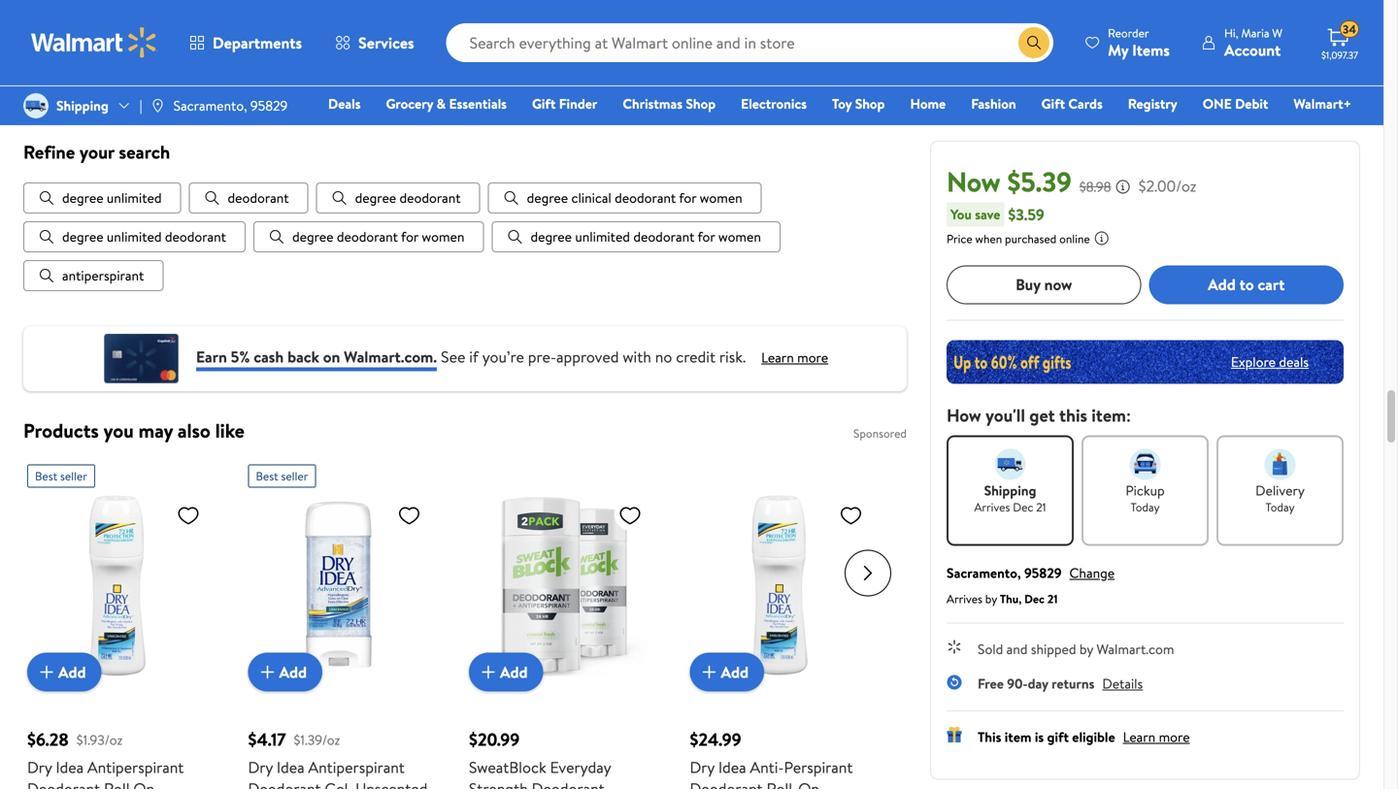 Task type: vqa. For each thing, say whether or not it's contained in the screenshot.
HEALTH within the 'dropdown button'
no



Task type: describe. For each thing, give the bounding box(es) containing it.
registry link
[[1119, 93, 1186, 114]]

save
[[975, 205, 1001, 224]]

credit
[[676, 346, 716, 368]]

|
[[140, 96, 142, 115]]

intent image for delivery image
[[1265, 449, 1296, 480]]

christmas shop
[[623, 94, 716, 113]]

items inside reorder my items
[[1132, 39, 1170, 61]]

search
[[119, 139, 170, 165]]

like
[[215, 417, 245, 445]]

deodorant list item
[[189, 183, 308, 214]]

learn more
[[762, 348, 828, 367]]

list containing degree unlimited
[[23, 183, 907, 292]]

registry
[[1128, 94, 1178, 113]]

degree for degree deodorant
[[355, 189, 396, 208]]

refine your search
[[23, 139, 170, 165]]

add for dry idea anti-perspirant deodorant roll-on unscented, 3.25 oz (pack of 4) image
[[721, 662, 749, 683]]

today for delivery
[[1266, 499, 1295, 515]]

home
[[910, 94, 946, 113]]

change
[[1070, 563, 1115, 582]]

deodorant inside the degree clinical deodorant for women button
[[615, 189, 676, 208]]

intent image for pickup image
[[1130, 449, 1161, 480]]

explore deals link
[[1224, 345, 1317, 379]]

shop for christmas shop
[[686, 94, 716, 113]]

gift for gift cards
[[1042, 94, 1065, 113]]

see
[[441, 346, 466, 368]]

approved
[[556, 346, 619, 368]]

item
[[1005, 728, 1032, 747]]

$2.00/oz
[[1139, 175, 1197, 197]]

add to cart image for $4.17
[[256, 661, 279, 684]]

add for dry idea antiperspirant deodorant gel, unscented, 3 oz "image"
[[279, 662, 307, 683]]

by inside sacramento, 95829 change arrives by thu, dec 21
[[985, 591, 997, 607]]

now
[[1045, 274, 1073, 295]]

dry idea anti-perspirant deodorant roll-on unscented, 3.25 oz (pack of 4) image
[[690, 496, 871, 677]]

explore
[[1231, 353, 1276, 371]]

hi,
[[1225, 25, 1239, 41]]

purchased
[[1005, 230, 1057, 247]]

add 4 items to cart button
[[457, 16, 651, 63]]

degree unlimited list item
[[23, 183, 181, 214]]

capitalone image
[[102, 334, 181, 384]]

departments button
[[173, 19, 319, 66]]

gift cards
[[1042, 94, 1103, 113]]

cart inside 'button'
[[597, 27, 628, 51]]

degree unlimited deodorant for women button
[[492, 222, 781, 253]]

dry idea antiperspirant deodorant roll on, unscented, 3.25 fl oz image
[[27, 496, 208, 677]]

add to cart
[[1208, 274, 1285, 295]]

perspirant
[[784, 757, 853, 779]]

best for $4.17
[[256, 468, 278, 485]]

gifting made easy image
[[947, 727, 962, 743]]

buy now
[[1016, 274, 1073, 295]]

degree unlimited
[[62, 189, 162, 208]]

dec inside sacramento, 95829 change arrives by thu, dec 21
[[1025, 591, 1045, 607]]

product group containing $4.17
[[248, 457, 442, 790]]

products
[[23, 417, 99, 445]]

walmart+
[[1294, 94, 1352, 113]]

add inside 'button'
[[480, 27, 511, 51]]

for for degree clinical deodorant for women
[[679, 189, 697, 208]]

deodorant inside degree deodorant button
[[400, 189, 461, 208]]

degree clinical deodorant for women button
[[488, 183, 762, 214]]

degree for degree deodorant for women
[[292, 227, 334, 246]]

add button for dry idea antiperspirant deodorant gel, unscented, 3 oz "image"
[[248, 653, 322, 692]]

95829 for sacramento, 95829 change arrives by thu, dec 21
[[1024, 563, 1062, 582]]

back
[[288, 346, 319, 368]]

eligible
[[1072, 728, 1115, 747]]

unlimited for degree unlimited deodorant
[[107, 227, 162, 246]]

gift for gift finder
[[532, 94, 556, 113]]

how you'll get this item:
[[947, 403, 1131, 428]]

sacramento, for sacramento, 95829 change arrives by thu, dec 21
[[947, 563, 1021, 582]]

clinical
[[571, 189, 612, 208]]

this item is gift eligible learn more
[[978, 728, 1190, 747]]

add to cart image
[[477, 661, 500, 684]]

sold
[[978, 640, 1003, 659]]

gift
[[1047, 728, 1069, 747]]

home link
[[902, 93, 955, 114]]

deodorant for $4.17
[[248, 779, 321, 790]]

departments
[[213, 32, 302, 53]]

antiperspirant
[[62, 266, 144, 285]]

explore deals
[[1231, 353, 1309, 371]]

walmart.com.
[[344, 346, 437, 368]]

dry idea antiperspirant deodorant gel, unscented, 3 oz image
[[248, 496, 429, 677]]

sweatblock everyday strength deodorant antiperspirant - 2 pack image
[[469, 496, 650, 677]]

hi, maria w account
[[1225, 25, 1283, 61]]

thu,
[[1000, 591, 1022, 607]]

grocery & essentials
[[386, 94, 507, 113]]

to inside 'button'
[[577, 27, 593, 51]]

shipped
[[1031, 640, 1077, 659]]

sponsored
[[854, 426, 907, 442]]

one debit
[[1203, 94, 1269, 113]]

sacramento, 95829
[[173, 96, 288, 115]]

90-
[[1007, 674, 1028, 693]]

degree for degree unlimited deodorant for women
[[531, 227, 572, 246]]

today for pickup
[[1131, 499, 1160, 515]]

intent image for shipping image
[[995, 449, 1026, 480]]

antiperspirant list item
[[23, 260, 163, 292]]

debit
[[1235, 94, 1269, 113]]

be
[[418, 89, 433, 108]]

shipping arrives dec 21
[[974, 481, 1046, 515]]

this
[[1059, 403, 1088, 428]]

one debit link
[[1194, 93, 1277, 114]]

women for degree clinical deodorant for women
[[700, 189, 743, 208]]

legal information image
[[1094, 230, 1110, 246]]

antiperspirant for $6.28
[[87, 757, 184, 779]]

learn more about strikethrough prices image
[[1115, 179, 1131, 194]]

grocery
[[386, 94, 433, 113]]

$4.17
[[248, 728, 286, 752]]

learn inside 'element'
[[762, 348, 794, 367]]

electronics link
[[732, 93, 816, 114]]

antiperspirant button
[[23, 260, 163, 292]]

degree deodorant list item
[[316, 183, 480, 214]]

toy
[[832, 94, 852, 113]]

1 vertical spatial more
[[1159, 728, 1190, 747]]

$20.99 sweatblock everyday strength deodoran
[[469, 728, 623, 790]]

if
[[469, 346, 479, 368]]

free
[[978, 674, 1004, 693]]

on for back
[[323, 346, 340, 368]]

best for $6.28
[[35, 468, 57, 485]]

21 inside sacramento, 95829 change arrives by thu, dec 21
[[1048, 591, 1058, 607]]

deals
[[1279, 353, 1309, 371]]

degree for degree clinical deodorant for women
[[527, 189, 568, 208]]

arrives inside the shipping arrives dec 21
[[974, 499, 1010, 515]]

buy now button
[[947, 265, 1142, 304]]

details
[[1103, 674, 1143, 693]]

price
[[947, 230, 973, 247]]

with
[[623, 346, 652, 368]]

degree deodorant for women button
[[253, 222, 484, 253]]

you'll
[[986, 403, 1025, 428]]

no
[[655, 346, 672, 368]]

Search search field
[[446, 23, 1054, 62]]

sold and shipped by walmart.com
[[978, 640, 1174, 659]]

$31.26
[[322, 26, 375, 53]]

$6.28
[[27, 728, 69, 752]]



Task type: locate. For each thing, give the bounding box(es) containing it.
sacramento, inside sacramento, 95829 change arrives by thu, dec 21
[[947, 563, 1021, 582]]

product group containing $24.99
[[690, 457, 884, 790]]

add button for dry idea anti-perspirant deodorant roll-on unscented, 3.25 oz (pack of 4) image
[[690, 653, 764, 692]]

gift finder link
[[523, 93, 606, 114]]

0 horizontal spatial gift
[[532, 94, 556, 113]]

0 horizontal spatial shipping
[[56, 96, 109, 115]]

products you may also like
[[23, 417, 245, 445]]

to inside button
[[1240, 274, 1254, 295]]

0 horizontal spatial for
[[401, 227, 419, 246]]

capital one  earn 5% cash back on walmart.com. see if you're pre-approved with no credit risk. learn more element
[[762, 348, 828, 368]]

idea for $6.28
[[56, 757, 84, 779]]

0 horizontal spatial dry
[[27, 757, 52, 779]]

1 vertical spatial may
[[139, 417, 173, 445]]

0 vertical spatial now
[[279, 26, 318, 53]]

price when purchased online
[[947, 230, 1090, 247]]

2 horizontal spatial deodorant
[[690, 779, 763, 790]]

gift finder
[[532, 94, 598, 113]]

on for delivered
[[493, 89, 508, 108]]

idea inside $24.99 dry idea anti-perspirant deodorant roll-o
[[719, 757, 746, 779]]

0 vertical spatial cart
[[597, 27, 628, 51]]

1 best from the left
[[35, 468, 57, 485]]

1 horizontal spatial antiperspirant
[[308, 757, 405, 779]]

refine
[[23, 139, 75, 165]]

dry inside the $4.17 $1.39/oz dry idea antiperspirant deodorant gel, unscented
[[248, 757, 273, 779]]

add inside button
[[1208, 274, 1236, 295]]

shop
[[686, 94, 716, 113], [855, 94, 885, 113]]

0 vertical spatial 21
[[1036, 499, 1046, 515]]

toy shop link
[[824, 93, 894, 114]]

unlimited inside button
[[107, 227, 162, 246]]

today inside pickup today
[[1131, 499, 1160, 515]]

0 horizontal spatial items
[[355, 89, 388, 108]]

gift left cards
[[1042, 94, 1065, 113]]

arrives down the intent image for shipping
[[974, 499, 1010, 515]]

delivery today
[[1256, 481, 1305, 515]]

0 vertical spatial on
[[493, 89, 508, 108]]

this
[[978, 728, 1002, 747]]

add to cart image up "$6.28"
[[35, 661, 58, 684]]

on left different
[[493, 89, 508, 108]]

shipping down the intent image for shipping
[[984, 481, 1037, 500]]

unlimited for degree unlimited deodorant for women
[[575, 227, 630, 246]]

today inside delivery today
[[1266, 499, 1295, 515]]

unlimited up degree unlimited deodorant list item
[[107, 189, 162, 208]]

deodorant inside degree deodorant for women button
[[337, 227, 398, 246]]

earn 5% cash back on walmart.com. see if you're pre-approved with no credit risk.
[[196, 346, 746, 368]]

dec right thu,
[[1025, 591, 1045, 607]]

1 vertical spatial dec
[[1025, 591, 1045, 607]]

your
[[79, 139, 114, 165]]

deodorant inside deodorant button
[[228, 189, 289, 208]]

4 add button from the left
[[690, 653, 764, 692]]

on right back
[[323, 346, 340, 368]]

add to favorites list, dry idea antiperspirant deodorant roll on, unscented, 3.25 fl oz image
[[177, 504, 200, 528]]

add for dry idea antiperspirant deodorant roll on, unscented, 3.25 fl oz image
[[58, 662, 86, 683]]

0 horizontal spatial add to cart image
[[35, 661, 58, 684]]

walmart+ link
[[1285, 93, 1361, 114]]

product group containing $6.28
[[27, 457, 221, 790]]

2 seller from the left
[[281, 468, 308, 485]]

 image for shipping
[[23, 93, 49, 118]]

0 horizontal spatial best seller
[[35, 468, 87, 485]]

best seller for $4.17
[[256, 468, 308, 485]]

cart right items
[[597, 27, 628, 51]]

add to cart image for $6.28
[[35, 661, 58, 684]]

product group containing $20.99
[[469, 457, 663, 790]]

for down degree deodorant
[[401, 227, 419, 246]]

degree for degree unlimited deodorant
[[62, 227, 103, 246]]

arrives left thu,
[[947, 591, 983, 607]]

degree down refine your search
[[62, 189, 103, 208]]

degree clinical deodorant for women
[[527, 189, 743, 208]]

product group
[[27, 457, 221, 790], [248, 457, 442, 790], [469, 457, 663, 790], [690, 457, 884, 790]]

1 gift from the left
[[532, 94, 556, 113]]

2 best seller from the left
[[256, 468, 308, 485]]

1 horizontal spatial best seller
[[256, 468, 308, 485]]

shop for toy shop
[[855, 94, 885, 113]]

also
[[178, 417, 211, 445]]

dec inside the shipping arrives dec 21
[[1013, 499, 1034, 515]]

1 horizontal spatial may
[[391, 89, 415, 108]]

add to favorites list, sweatblock everyday strength deodorant antiperspirant - 2 pack image
[[619, 504, 642, 528]]

one
[[1203, 94, 1232, 113]]

add up '$20.99'
[[500, 662, 528, 683]]

add up explore
[[1208, 274, 1236, 295]]

women inside the degree clinical deodorant for women button
[[700, 189, 743, 208]]

1 horizontal spatial 95829
[[1024, 563, 1062, 582]]

add for sweatblock everyday strength deodorant antiperspirant - 2 pack "image"
[[500, 662, 528, 683]]

dry for $6.28
[[27, 757, 52, 779]]

1 horizontal spatial add to cart image
[[256, 661, 279, 684]]

to right items
[[577, 27, 593, 51]]

degree for degree unlimited
[[62, 189, 103, 208]]

1 shop from the left
[[686, 94, 716, 113]]

best seller for $6.28
[[35, 468, 87, 485]]

shipping up refine your search
[[56, 96, 109, 115]]

0 vertical spatial dec
[[1013, 499, 1034, 515]]

1 horizontal spatial items
[[1132, 39, 1170, 61]]

2 horizontal spatial for
[[698, 227, 715, 246]]

shop right toy
[[855, 94, 885, 113]]

for
[[679, 189, 697, 208], [401, 227, 419, 246], [698, 227, 715, 246]]

2 dry from the left
[[248, 757, 273, 779]]

maria
[[1242, 25, 1270, 41]]

add button up $4.17
[[248, 653, 322, 692]]

degree deodorant for women list item
[[253, 222, 484, 253]]

 image right |
[[150, 98, 166, 114]]

more right the eligible
[[1159, 728, 1190, 747]]

0 vertical spatial by
[[985, 591, 997, 607]]

degree inside degree deodorant for women button
[[292, 227, 334, 246]]

idea down $24.99
[[719, 757, 746, 779]]

1 horizontal spatial to
[[1240, 274, 1254, 295]]

0 horizontal spatial best
[[35, 468, 57, 485]]

essentials
[[449, 94, 507, 113]]

dry for $4.17
[[248, 757, 273, 779]]

add up $24.99
[[721, 662, 749, 683]]

free 90-day returns details
[[978, 674, 1143, 693]]

idea down $4.17
[[277, 757, 305, 779]]

95829
[[250, 96, 288, 115], [1024, 563, 1062, 582]]

1 horizontal spatial deodorant
[[248, 779, 321, 790]]

degree down clinical
[[531, 227, 572, 246]]

arrives inside sacramento, 95829 change arrives by thu, dec 21
[[947, 591, 983, 607]]

 image
[[23, 93, 49, 118], [150, 98, 166, 114]]

add button up "$6.28"
[[27, 653, 102, 692]]

1 vertical spatial 21
[[1048, 591, 1058, 607]]

1 horizontal spatial gift
[[1042, 94, 1065, 113]]

degree inside button
[[527, 189, 568, 208]]

unlimited down clinical
[[575, 227, 630, 246]]

deodorant inside degree unlimited deodorant for women "button"
[[633, 227, 695, 246]]

2 horizontal spatial dry
[[690, 757, 715, 779]]

cart up explore deals link
[[1258, 274, 1285, 295]]

1 horizontal spatial shop
[[855, 94, 885, 113]]

3 product group from the left
[[469, 457, 663, 790]]

add up "$6.28"
[[58, 662, 86, 683]]

0 horizontal spatial  image
[[23, 93, 49, 118]]

now up you
[[947, 163, 1001, 201]]

1 horizontal spatial seller
[[281, 468, 308, 485]]

1 vertical spatial now
[[947, 163, 1001, 201]]

95829 down departments
[[250, 96, 288, 115]]

0 vertical spatial learn
[[762, 348, 794, 367]]

idea down "$6.28"
[[56, 757, 84, 779]]

delivery
[[1256, 481, 1305, 500]]

items right my
[[1132, 39, 1170, 61]]

degree unlimited deodorant for women list item
[[492, 222, 781, 253]]

learn right risk.
[[762, 348, 794, 367]]

0 vertical spatial may
[[391, 89, 415, 108]]

1 horizontal spatial sacramento,
[[947, 563, 1021, 582]]

degree clinical deodorant for women list item
[[488, 183, 762, 214]]

1 product group from the left
[[27, 457, 221, 790]]

items left be
[[355, 89, 388, 108]]

1 add button from the left
[[27, 653, 102, 692]]

1 horizontal spatial  image
[[150, 98, 166, 114]]

idea for $4.17
[[277, 757, 305, 779]]

deodorant inside $24.99 dry idea anti-perspirant deodorant roll-o
[[690, 779, 763, 790]]

0 horizontal spatial seller
[[60, 468, 87, 485]]

1 dry from the left
[[27, 757, 52, 779]]

returns
[[1052, 674, 1095, 693]]

women inside degree unlimited deodorant for women "button"
[[718, 227, 761, 246]]

reorder my items
[[1108, 25, 1170, 61]]

christmas
[[623, 94, 683, 113]]

add to cart image up $4.17
[[256, 661, 279, 684]]

21 inside the shipping arrives dec 21
[[1036, 499, 1046, 515]]

1 deodorant from the left
[[27, 779, 100, 790]]

items may be delivered on different dates
[[355, 89, 599, 108]]

3 add to cart image from the left
[[698, 661, 721, 684]]

1 horizontal spatial more
[[1159, 728, 1190, 747]]

fashion link
[[963, 93, 1025, 114]]

up to sixty percent off deals. shop now. image
[[947, 340, 1344, 384]]

when
[[976, 230, 1002, 247]]

dry down "$6.28"
[[27, 757, 52, 779]]

1 horizontal spatial 21
[[1048, 591, 1058, 607]]

0 horizontal spatial now
[[279, 26, 318, 53]]

women for degree unlimited deodorant for women
[[718, 227, 761, 246]]

1 horizontal spatial cart
[[1258, 274, 1285, 295]]

deodorant up the degree unlimited deodorant for women
[[615, 189, 676, 208]]

gift cards link
[[1033, 93, 1112, 114]]

dec down the intent image for shipping
[[1013, 499, 1034, 515]]

walmart image
[[31, 27, 157, 58]]

unlimited
[[107, 189, 162, 208], [107, 227, 162, 246], [575, 227, 630, 246]]

by right the shipped
[[1080, 640, 1094, 659]]

degree left clinical
[[527, 189, 568, 208]]

$3.59
[[1008, 204, 1045, 225]]

0 vertical spatial more
[[797, 348, 828, 367]]

0 horizontal spatial by
[[985, 591, 997, 607]]

unlimited down degree unlimited
[[107, 227, 162, 246]]

may left be
[[391, 89, 415, 108]]

deodorant down deodorant button
[[165, 227, 226, 246]]

how
[[947, 403, 982, 428]]

dry inside $6.28 $1.93/oz dry idea antiperspirant deodorant roll on
[[27, 757, 52, 779]]

deodorant button
[[189, 183, 308, 214]]

21 right thu,
[[1048, 591, 1058, 607]]

degree inside degree unlimited deodorant for women "button"
[[531, 227, 572, 246]]

today down intent image for delivery
[[1266, 499, 1295, 515]]

cart
[[597, 27, 628, 51], [1258, 274, 1285, 295]]

may right you
[[139, 417, 173, 445]]

antiperspirant inside the $4.17 $1.39/oz dry idea antiperspirant deodorant gel, unscented
[[308, 757, 405, 779]]

deodorant down "$6.28"
[[27, 779, 100, 790]]

0 vertical spatial shipping
[[56, 96, 109, 115]]

deodorant down degree clinical deodorant for women
[[633, 227, 695, 246]]

1 horizontal spatial by
[[1080, 640, 1094, 659]]

95829 for sacramento, 95829
[[250, 96, 288, 115]]

3 idea from the left
[[719, 757, 746, 779]]

1 seller from the left
[[60, 468, 87, 485]]

3 dry from the left
[[690, 757, 715, 779]]

0 vertical spatial to
[[577, 27, 593, 51]]

0 vertical spatial items
[[1132, 39, 1170, 61]]

shipping for shipping arrives dec 21
[[984, 481, 1037, 500]]

deodorant
[[27, 779, 100, 790], [248, 779, 321, 790], [690, 779, 763, 790]]

deodorant up degree deodorant for women
[[400, 189, 461, 208]]

for inside "button"
[[698, 227, 715, 246]]

degree unlimited deodorant
[[62, 227, 226, 246]]

learn right the eligible
[[1123, 728, 1156, 747]]

antiperspirant down $1.39/oz at bottom
[[308, 757, 405, 779]]

deodorant inside $6.28 $1.93/oz dry idea antiperspirant deodorant roll on
[[27, 779, 100, 790]]

shipping inside the shipping arrives dec 21
[[984, 481, 1037, 500]]

1 horizontal spatial best
[[256, 468, 278, 485]]

degree down deodorant button
[[292, 227, 334, 246]]

for up the degree unlimited deodorant for women
[[679, 189, 697, 208]]

2 horizontal spatial add to cart image
[[698, 661, 721, 684]]

list
[[23, 183, 907, 292]]

sacramento, for sacramento, 95829
[[173, 96, 247, 115]]

idea inside the $4.17 $1.39/oz dry idea antiperspirant deodorant gel, unscented
[[277, 757, 305, 779]]

0 horizontal spatial may
[[139, 417, 173, 445]]

Walmart Site-Wide search field
[[446, 23, 1054, 62]]

degree unlimited deodorant list item
[[23, 222, 246, 253]]

may
[[391, 89, 415, 108], [139, 417, 173, 445]]

add button for dry idea antiperspirant deodorant roll on, unscented, 3.25 fl oz image
[[27, 653, 102, 692]]

1 horizontal spatial dry
[[248, 757, 273, 779]]

1 vertical spatial by
[[1080, 640, 1094, 659]]

0 vertical spatial 95829
[[250, 96, 288, 115]]

2 add button from the left
[[248, 653, 322, 692]]

deodorant inside the 'degree unlimited deodorant' button
[[165, 227, 226, 246]]

to up explore
[[1240, 274, 1254, 295]]

gift left finder
[[532, 94, 556, 113]]

1 vertical spatial to
[[1240, 274, 1254, 295]]

seller for $4.17
[[281, 468, 308, 485]]

dry
[[27, 757, 52, 779], [248, 757, 273, 779], [690, 757, 715, 779]]

add to cart image up $24.99
[[698, 661, 721, 684]]

search icon image
[[1027, 35, 1042, 50]]

and
[[1007, 640, 1028, 659]]

1 today from the left
[[1131, 499, 1160, 515]]

0 vertical spatial sacramento,
[[173, 96, 247, 115]]

add to favorites list, dry idea anti-perspirant deodorant roll-on unscented, 3.25 oz (pack of 4) image
[[840, 504, 863, 528]]

1 best seller from the left
[[35, 468, 87, 485]]

3 add button from the left
[[469, 653, 543, 692]]

add left 4 on the top of the page
[[480, 27, 511, 51]]

deodorant inside the $4.17 $1.39/oz dry idea antiperspirant deodorant gel, unscented
[[248, 779, 321, 790]]

items
[[1132, 39, 1170, 61], [355, 89, 388, 108]]

1 antiperspirant from the left
[[87, 757, 184, 779]]

antiperspirant down $1.93/oz
[[87, 757, 184, 779]]

shipping
[[56, 96, 109, 115], [984, 481, 1037, 500]]

idea inside $6.28 $1.93/oz dry idea antiperspirant deodorant roll on
[[56, 757, 84, 779]]

deals link
[[320, 93, 370, 114]]

cash
[[254, 346, 284, 368]]

degree inside degree deodorant button
[[355, 189, 396, 208]]

risk.
[[719, 346, 746, 368]]

antiperspirant
[[87, 757, 184, 779], [308, 757, 405, 779]]

deodorant
[[228, 189, 289, 208], [400, 189, 461, 208], [615, 189, 676, 208], [165, 227, 226, 246], [337, 227, 398, 246], [633, 227, 695, 246]]

dry down $4.17
[[248, 757, 273, 779]]

4 product group from the left
[[690, 457, 884, 790]]

today down the intent image for pickup
[[1131, 499, 1160, 515]]

1 horizontal spatial today
[[1266, 499, 1295, 515]]

 image for sacramento, 95829
[[150, 98, 166, 114]]

3 deodorant from the left
[[690, 779, 763, 790]]

dry down $24.99
[[690, 757, 715, 779]]

0 vertical spatial arrives
[[974, 499, 1010, 515]]

1 vertical spatial arrives
[[947, 591, 983, 607]]

now for now $5.39
[[947, 163, 1001, 201]]

1 idea from the left
[[56, 757, 84, 779]]

1 horizontal spatial learn
[[1123, 728, 1156, 747]]

$5.39
[[1007, 163, 1072, 201]]

details button
[[1103, 674, 1143, 693]]

add button up '$20.99'
[[469, 653, 543, 692]]

0 horizontal spatial antiperspirant
[[87, 757, 184, 779]]

95829 left change at the right
[[1024, 563, 1062, 582]]

sacramento, 95829 change arrives by thu, dec 21
[[947, 563, 1115, 607]]

different
[[512, 89, 564, 108]]

women inside degree deodorant for women button
[[422, 227, 465, 246]]

for for degree unlimited deodorant for women
[[698, 227, 715, 246]]

add button for sweatblock everyday strength deodorant antiperspirant - 2 pack "image"
[[469, 653, 543, 692]]

deodorant down $24.99
[[690, 779, 763, 790]]

$1.93/oz
[[76, 731, 123, 750]]

for inside list item
[[679, 189, 697, 208]]

95829 inside sacramento, 95829 change arrives by thu, dec 21
[[1024, 563, 1062, 582]]

on
[[493, 89, 508, 108], [323, 346, 340, 368]]

degree up degree deodorant for women
[[355, 189, 396, 208]]

unlimited inside button
[[107, 189, 162, 208]]

pickup today
[[1126, 481, 1165, 515]]

2 idea from the left
[[277, 757, 305, 779]]

0 horizontal spatial cart
[[597, 27, 628, 51]]

1 vertical spatial shipping
[[984, 481, 1037, 500]]

0 horizontal spatial idea
[[56, 757, 84, 779]]

1 vertical spatial cart
[[1258, 274, 1285, 295]]

1 add to cart image from the left
[[35, 661, 58, 684]]

sweatblock
[[469, 757, 546, 779]]

arrives
[[974, 499, 1010, 515], [947, 591, 983, 607]]

degree up the antiperspirant button
[[62, 227, 103, 246]]

add button up $24.99
[[690, 653, 764, 692]]

shipping for shipping
[[56, 96, 109, 115]]

0 horizontal spatial 95829
[[250, 96, 288, 115]]

now for now $31.26 $34.85
[[279, 26, 318, 53]]

degree inside the 'degree unlimited deodorant' button
[[62, 227, 103, 246]]

2 horizontal spatial idea
[[719, 757, 746, 779]]

0 horizontal spatial on
[[323, 346, 340, 368]]

by left thu,
[[985, 591, 997, 607]]

unlimited for degree unlimited
[[107, 189, 162, 208]]

21 up sacramento, 95829 change arrives by thu, dec 21
[[1036, 499, 1046, 515]]

1 vertical spatial items
[[355, 89, 388, 108]]

2 today from the left
[[1266, 499, 1295, 515]]

1 horizontal spatial now
[[947, 163, 1001, 201]]

 image up refine in the top of the page
[[23, 93, 49, 118]]

grocery & essentials link
[[377, 93, 516, 114]]

gel,
[[325, 779, 352, 790]]

dry inside $24.99 dry idea anti-perspirant deodorant roll-o
[[690, 757, 715, 779]]

1 horizontal spatial for
[[679, 189, 697, 208]]

for down degree clinical deodorant for women
[[698, 227, 715, 246]]

2 antiperspirant from the left
[[308, 757, 405, 779]]

2 product group from the left
[[248, 457, 442, 790]]

add to cart image
[[35, 661, 58, 684], [256, 661, 279, 684], [698, 661, 721, 684]]

dates
[[567, 89, 599, 108]]

0 horizontal spatial learn
[[762, 348, 794, 367]]

2 best from the left
[[256, 468, 278, 485]]

degree deodorant
[[355, 189, 461, 208]]

seller for $6.28
[[60, 468, 87, 485]]

sacramento, right |
[[173, 96, 247, 115]]

deodorant down $4.17
[[248, 779, 321, 790]]

my
[[1108, 39, 1129, 61]]

now left $31.26
[[279, 26, 318, 53]]

antiperspirant inside $6.28 $1.93/oz dry idea antiperspirant deodorant roll on
[[87, 757, 184, 779]]

degree inside button
[[62, 189, 103, 208]]

$1.39/oz
[[294, 731, 340, 750]]

change button
[[1070, 563, 1115, 582]]

2 shop from the left
[[855, 94, 885, 113]]

sacramento, up thu,
[[947, 563, 1021, 582]]

1 vertical spatial sacramento,
[[947, 563, 1021, 582]]

shop right christmas
[[686, 94, 716, 113]]

more inside 'element'
[[797, 348, 828, 367]]

0 horizontal spatial sacramento,
[[173, 96, 247, 115]]

more right risk.
[[797, 348, 828, 367]]

deodorant down degree deodorant list item at the left of the page
[[337, 227, 398, 246]]

cart inside button
[[1258, 274, 1285, 295]]

next slide for products you may also like list image
[[845, 550, 891, 597]]

roll-
[[767, 779, 798, 790]]

0 horizontal spatial today
[[1131, 499, 1160, 515]]

antiperspirant for $4.17
[[308, 757, 405, 779]]

add to favorites list, dry idea antiperspirant deodorant gel, unscented, 3 oz image
[[398, 504, 421, 528]]

you
[[951, 205, 972, 224]]

add up $1.39/oz at bottom
[[279, 662, 307, 683]]

add to cart button
[[1149, 265, 1344, 304]]

add button
[[27, 653, 102, 692], [248, 653, 322, 692], [469, 653, 543, 692], [690, 653, 764, 692]]

1 horizontal spatial shipping
[[984, 481, 1037, 500]]

1 horizontal spatial idea
[[277, 757, 305, 779]]

items
[[531, 27, 573, 51]]

1 vertical spatial on
[[323, 346, 340, 368]]

2 add to cart image from the left
[[256, 661, 279, 684]]

to
[[577, 27, 593, 51], [1240, 274, 1254, 295]]

0 horizontal spatial more
[[797, 348, 828, 367]]

unlimited inside "button"
[[575, 227, 630, 246]]

0 horizontal spatial deodorant
[[27, 779, 100, 790]]

pickup
[[1126, 481, 1165, 500]]

$24.99 dry idea anti-perspirant deodorant roll-o
[[690, 728, 875, 790]]

1 horizontal spatial on
[[493, 89, 508, 108]]

2 deodorant from the left
[[248, 779, 321, 790]]

$20.99
[[469, 728, 520, 752]]

1 vertical spatial learn
[[1123, 728, 1156, 747]]

0 horizontal spatial 21
[[1036, 499, 1046, 515]]

earn
[[196, 346, 227, 368]]

deodorant for $6.28
[[27, 779, 100, 790]]

0 horizontal spatial shop
[[686, 94, 716, 113]]

deodorant down sacramento, 95829
[[228, 189, 289, 208]]

1 vertical spatial 95829
[[1024, 563, 1062, 582]]

0 horizontal spatial to
[[577, 27, 593, 51]]

$4.17 $1.39/oz dry idea antiperspirant deodorant gel, unscented
[[248, 728, 431, 790]]

2 gift from the left
[[1042, 94, 1065, 113]]

$2.00/oz you save $3.59
[[951, 175, 1197, 225]]



